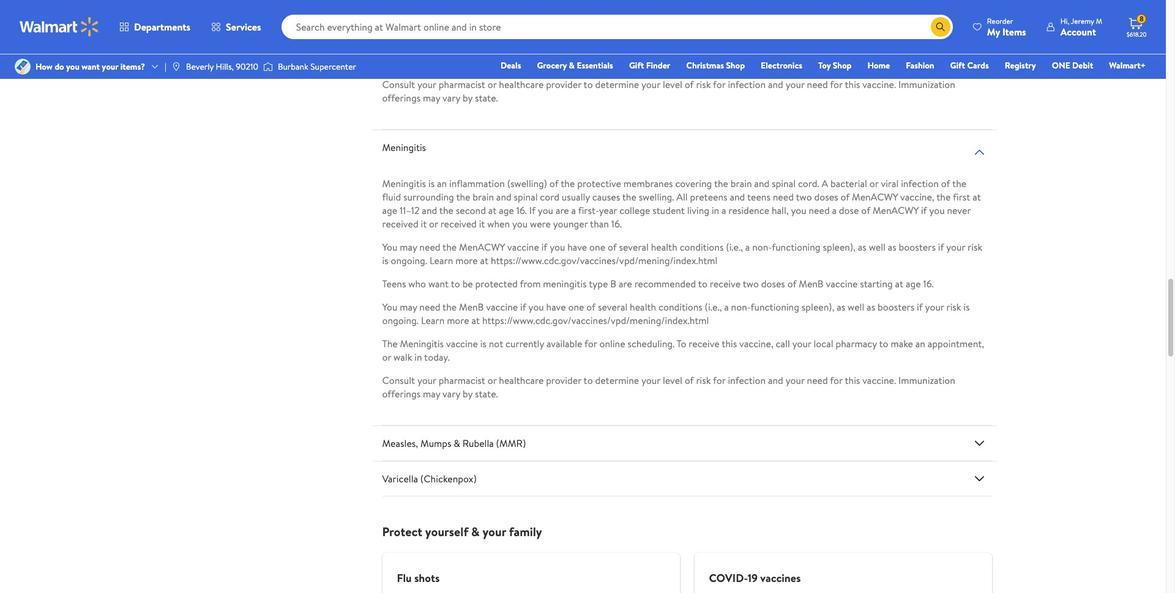 Task type: vqa. For each thing, say whether or not it's contained in the screenshot.
"now"
no



Task type: describe. For each thing, give the bounding box(es) containing it.
gift for gift finder
[[629, 59, 644, 72]]

my
[[988, 25, 1001, 38]]

non- for you may need the menb vaccine if you have one of several health conditions (i.e., a non-functioning spleen), as well as boosters if your risk is ongoing. learn more at https://www.cdc.gov/vaccines/vpd/mening/index.html
[[731, 301, 751, 314]]

boosters for you may need the menacwy vaccine if you have one of several health conditions (i.e., a non-functioning spleen), as well as boosters if your risk is ongoing. learn more at https://www.cdc.gov/vaccines/vpd/mening/index.html
[[899, 241, 936, 254]]

teens
[[748, 190, 771, 204]]

usually
[[562, 190, 590, 204]]

for down 'local'
[[830, 374, 843, 388]]

scheduling.
[[628, 337, 675, 351]]

as up the pharmacy
[[837, 301, 846, 314]]

and up when
[[496, 190, 512, 204]]

get
[[756, 28, 770, 41]]

college
[[620, 204, 650, 217]]

shop for toy shop
[[833, 59, 852, 72]]

departments button
[[109, 12, 201, 42]]

cord.
[[798, 177, 820, 190]]

protect yourself & your family
[[382, 524, 542, 541]]

the up the never
[[953, 177, 967, 190]]

2 offerings from the top
[[382, 388, 421, 401]]

your down on
[[418, 78, 437, 91]]

menacwy right a
[[852, 190, 898, 204]]

you left the never
[[930, 204, 945, 217]]

of inside "you may need the menb vaccine if you have one of several health conditions (i.e., a non-functioning spleen), as well as boosters if your risk is ongoing. learn more at https://www.cdc.gov/vaccines/vpd/mening/index.html"
[[587, 301, 596, 314]]

0 vertical spatial infection
[[728, 78, 766, 91]]

1 vertical spatial want
[[429, 277, 449, 291]]

you for menb
[[382, 301, 398, 314]]

age left if
[[499, 204, 514, 217]]

finder
[[646, 59, 671, 72]]

this
[[382, 28, 399, 41]]

conditions for menb
[[659, 301, 703, 314]]

electronics
[[761, 59, 803, 72]]

burbank
[[278, 61, 308, 73]]

your down today.
[[418, 374, 437, 388]]

risk down christmas
[[696, 78, 711, 91]]

this down the 'toy shop' link on the top right of the page
[[845, 78, 860, 91]]

person's
[[459, 55, 494, 68]]

menacwy down viral
[[873, 204, 919, 217]]

2
[[921, 41, 926, 55]]

the left first
[[937, 190, 951, 204]]

the inside "you may need the menb vaccine if you have one of several health conditions (i.e., a non-functioning spleen), as well as boosters if your risk is ongoing. learn more at https://www.cdc.gov/vaccines/vpd/mening/index.html"
[[443, 301, 457, 314]]

(swelling)
[[507, 177, 547, 190]]

flu
[[397, 571, 412, 587]]

for inside the meningitis vaccine is not currently available for online scheduling. to receive this vaccine, call your local pharmacy to make an appointment, or walk in today.
[[585, 337, 597, 351]]

given
[[886, 41, 908, 55]]

home link
[[862, 59, 896, 72]]

at inside this vaccine protects against hpv infections that can lead to certain cancers. you should get this vaccine if you are age 26 or younger. adults age 27 through 45 may also be vaccinated after a discussion with their pharmacist or healthcare provider. the vaccine is given in 2 or 3 doses, depending on the person's age. learn more at https://www.cdc.gov/vaccines/vpd/hpv/index.html
[[566, 55, 575, 68]]

in inside meningitis is an inflammation (swelling) of the protective membranes covering the brain and spinal cord. a bacterial or viral infection of the fluid surrounding the brain and spinal cord usually causes the swelling.  all preteens and teens need two doses of menacwy vaccine, the first at age 11–12 and the second at age 16. if you are a first-year college student living in a residence hall, you need a dose of menacwy if you never received it or received it when you were younger than 16.
[[712, 204, 720, 217]]

reorder my items
[[988, 16, 1027, 38]]

and left teens
[[730, 190, 745, 204]]

your down "call"
[[786, 374, 805, 388]]

of right dose
[[862, 204, 871, 217]]

1 horizontal spatial 16.
[[612, 217, 622, 231]]

swelling.
[[639, 190, 674, 204]]

the left second
[[440, 204, 454, 217]]

3
[[940, 41, 945, 55]]

ongoing. for you may need the menb vaccine if you have one of several health conditions (i.e., a non-functioning spleen), as well as boosters if your risk is ongoing. learn more at https://www.cdc.gov/vaccines/vpd/mening/index.html
[[382, 314, 419, 328]]

essentials
[[577, 59, 613, 72]]

you for menacwy
[[382, 241, 398, 254]]

gift finder
[[629, 59, 671, 72]]

1 received from the left
[[382, 217, 419, 231]]

one
[[1052, 59, 1071, 72]]

m
[[1096, 16, 1103, 26]]

your down scheduling.
[[642, 374, 661, 388]]

spleen), for you may need the menb vaccine if you have one of several health conditions (i.e., a non-functioning spleen), as well as boosters if your risk is ongoing. learn more at https://www.cdc.gov/vaccines/vpd/mening/index.html
[[802, 301, 835, 314]]

varicella (chickenpox) image
[[973, 472, 987, 487]]

one debit
[[1052, 59, 1094, 72]]

grocery
[[537, 59, 567, 72]]

bacterial
[[831, 177, 868, 190]]

age.
[[496, 55, 513, 68]]

need down a
[[809, 204, 830, 217]]

& for (mmr)
[[454, 437, 460, 451]]

vaccine up home
[[843, 41, 875, 55]]

1 vertical spatial healthcare
[[499, 78, 544, 91]]

flu shots link
[[382, 554, 680, 594]]

at right starting
[[895, 277, 904, 291]]

christmas shop link
[[681, 59, 751, 72]]

may inside "you may need the menb vaccine if you have one of several health conditions (i.e., a non-functioning spleen), as well as boosters if your risk is ongoing. learn more at https://www.cdc.gov/vaccines/vpd/mening/index.html"
[[400, 301, 417, 314]]

of down the meningitis vaccine is not currently available for online scheduling. to receive this vaccine, call your local pharmacy to make an appointment, or walk in today.
[[685, 374, 694, 388]]

b
[[611, 277, 617, 291]]

services button
[[201, 12, 272, 42]]

of inside you may need the menacwy vaccine if you have one of several health conditions (i.e., a non-functioning spleen), as well as boosters if your risk is ongoing. learn more at https://www.cdc.gov/vaccines/vpd/mening/index.html
[[608, 241, 617, 254]]

may inside this vaccine protects against hpv infections that can lead to certain cancers. you should get this vaccine if you are age 26 or younger. adults age 27 through 45 may also be vaccinated after a discussion with their pharmacist or healthcare provider. the vaccine is given in 2 or 3 doses, depending on the person's age. learn more at https://www.cdc.gov/vaccines/vpd/hpv/index.html
[[462, 41, 479, 55]]

a inside you may need the menacwy vaccine if you have one of several health conditions (i.e., a non-functioning spleen), as well as boosters if your risk is ongoing. learn more at https://www.cdc.gov/vaccines/vpd/mening/index.html
[[746, 241, 750, 254]]

a inside this vaccine protects against hpv infections that can lead to certain cancers. you should get this vaccine if you are age 26 or younger. adults age 27 through 45 may also be vaccinated after a discussion with their pharmacist or healthcare provider. the vaccine is given in 2 or 3 doses, depending on the person's age. learn more at https://www.cdc.gov/vaccines/vpd/hpv/index.html
[[584, 41, 589, 55]]

age left 27
[[382, 41, 398, 55]]

healthcare inside this vaccine protects against hpv infections that can lead to certain cancers. you should get this vaccine if you are age 26 or younger. adults age 27 through 45 may also be vaccinated after a discussion with their pharmacist or healthcare provider. the vaccine is given in 2 or 3 doses, depending on the person's age. learn more at https://www.cdc.gov/vaccines/vpd/hpv/index.html
[[739, 41, 784, 55]]

2 provider from the top
[[546, 374, 582, 388]]

your left items?
[[102, 61, 118, 73]]

risk inside you may need the menacwy vaccine if you have one of several health conditions (i.e., a non-functioning spleen), as well as boosters if your risk is ongoing. learn more at https://www.cdc.gov/vaccines/vpd/mening/index.html
[[968, 241, 983, 254]]

 image for beverly
[[171, 62, 181, 72]]

need down toy
[[807, 78, 828, 91]]

|
[[165, 61, 166, 73]]

0 horizontal spatial spinal
[[514, 190, 538, 204]]

(chickenpox)
[[421, 473, 477, 486]]

need inside you may need the menacwy vaccine if you have one of several health conditions (i.e., a non-functioning spleen), as well as boosters if your risk is ongoing. learn more at https://www.cdc.gov/vaccines/vpd/mening/index.html
[[420, 241, 441, 254]]

to inside this vaccine protects against hpv infections that can lead to certain cancers. you should get this vaccine if you are age 26 or younger. adults age 27 through 45 may also be vaccinated after a discussion with their pharmacist or healthcare provider. the vaccine is given in 2 or 3 doses, depending on the person's age. learn more at https://www.cdc.gov/vaccines/vpd/hpv/index.html
[[628, 28, 637, 41]]

teens who want to be protected from meningitis type b are recommended to receive two doses of menb vaccine starting at age 16.
[[382, 277, 934, 291]]

boosters for you may need the menb vaccine if you have one of several health conditions (i.e., a non-functioning spleen), as well as boosters if your risk is ongoing. learn more at https://www.cdc.gov/vaccines/vpd/mening/index.html
[[878, 301, 915, 314]]

may down on
[[423, 91, 440, 105]]

your down electronics
[[786, 78, 805, 91]]

well for you may need the menacwy vaccine if you have one of several health conditions (i.e., a non-functioning spleen), as well as boosters if your risk is ongoing. learn more at https://www.cdc.gov/vaccines/vpd/mening/index.html
[[869, 241, 886, 254]]

online
[[600, 337, 626, 351]]

items
[[1003, 25, 1027, 38]]

learn for menb
[[421, 314, 445, 328]]

mumps
[[421, 437, 452, 451]]

student
[[653, 204, 685, 217]]

2 vertical spatial healthcare
[[499, 374, 544, 388]]

if inside meningitis is an inflammation (swelling) of the protective membranes covering the brain and spinal cord. a bacterial or viral infection of the fluid surrounding the brain and spinal cord usually causes the swelling.  all preteens and teens need two doses of menacwy vaccine, the first at age 11–12 and the second at age 16. if you are a first-year college student living in a residence hall, you need a dose of menacwy if you never received it or received it when you were younger than 16.
[[921, 204, 927, 217]]

do
[[55, 61, 64, 73]]

(i.e., for menacwy
[[726, 241, 743, 254]]

or left viral
[[870, 177, 879, 190]]

1 vertical spatial be
[[463, 277, 473, 291]]

Walmart Site-Wide search field
[[281, 15, 953, 39]]

vaccine left starting
[[826, 277, 858, 291]]

2 by from the top
[[463, 388, 473, 401]]

their
[[656, 41, 676, 55]]

0 horizontal spatial brain
[[473, 190, 494, 204]]

after
[[561, 41, 582, 55]]

measles, mumps & rubella (mmr)
[[382, 437, 526, 451]]

risk inside "you may need the menb vaccine if you have one of several health conditions (i.e., a non-functioning spleen), as well as boosters if your risk is ongoing. learn more at https://www.cdc.gov/vaccines/vpd/mening/index.html"
[[947, 301, 962, 314]]

age left 11–12
[[382, 204, 398, 217]]

conditions for menacwy
[[680, 241, 724, 254]]

2 state. from the top
[[475, 388, 498, 401]]

as down starting
[[867, 301, 876, 314]]

meningitis for meningitis
[[382, 141, 426, 154]]

have for menb
[[547, 301, 566, 314]]

and up residence
[[755, 177, 770, 190]]

are inside this vaccine protects against hpv infections that can lead to certain cancers. you should get this vaccine if you are age 26 or younger. adults age 27 through 45 may also be vaccinated after a discussion with their pharmacist or healthcare provider. the vaccine is given in 2 or 3 doses, depending on the person's age. learn more at https://www.cdc.gov/vaccines/vpd/hpv/index.html
[[850, 28, 864, 41]]

at inside "you may need the menb vaccine if you have one of several health conditions (i.e., a non-functioning spleen), as well as boosters if your risk is ongoing. learn more at https://www.cdc.gov/vaccines/vpd/mening/index.html"
[[472, 314, 480, 328]]

2 received from the left
[[441, 217, 477, 231]]

the inside this vaccine protects against hpv infections that can lead to certain cancers. you should get this vaccine if you are age 26 or younger. adults age 27 through 45 may also be vaccinated after a discussion with their pharmacist or healthcare provider. the vaccine is given in 2 or 3 doses, depending on the person's age. learn more at https://www.cdc.gov/vaccines/vpd/hpv/index.html
[[442, 55, 456, 68]]

how
[[36, 61, 53, 73]]

family
[[509, 524, 542, 541]]

one for menacwy
[[590, 241, 606, 254]]

health for menacwy
[[651, 241, 678, 254]]

you left if
[[512, 217, 528, 231]]

year
[[599, 204, 617, 217]]

of right a
[[841, 190, 850, 204]]

cancers.
[[672, 28, 706, 41]]

also
[[482, 41, 498, 55]]

toy
[[819, 59, 831, 72]]

for down the 'toy shop' link on the top right of the page
[[830, 78, 843, 91]]

covering
[[676, 177, 712, 190]]

the inside this vaccine protects against hpv infections that can lead to certain cancers. you should get this vaccine if you are age 26 or younger. adults age 27 through 45 may also be vaccinated after a discussion with their pharmacist or healthcare provider. the vaccine is given in 2 or 3 doses, depending on the person's age. learn more at https://www.cdc.gov/vaccines/vpd/hpv/index.html
[[825, 41, 841, 55]]

your left family
[[483, 524, 506, 541]]

fashion link
[[901, 59, 940, 72]]

your down gift finder
[[642, 78, 661, 91]]

than
[[590, 217, 609, 231]]

account
[[1061, 25, 1097, 38]]

protected
[[476, 277, 518, 291]]

1 vaccine. from the top
[[863, 78, 897, 91]]

shop for christmas shop
[[726, 59, 745, 72]]

infection inside meningitis is an inflammation (swelling) of the protective membranes covering the brain and spinal cord. a bacterial or viral infection of the fluid surrounding the brain and spinal cord usually causes the swelling.  all preteens and teens need two doses of menacwy vaccine, the first at age 11–12 and the second at age 16. if you are a first-year college student living in a residence hall, you need a dose of menacwy if you never received it or received it when you were younger than 16.
[[901, 177, 939, 190]]

 image for how
[[15, 59, 31, 75]]

measles, mumps & rubella (mmr) image
[[973, 437, 987, 451]]

flu shots
[[397, 571, 440, 587]]

is inside you may need the menacwy vaccine if you have one of several health conditions (i.e., a non-functioning spleen), as well as boosters if your risk is ongoing. learn more at https://www.cdc.gov/vaccines/vpd/mening/index.html
[[382, 254, 389, 268]]

as down dose
[[858, 241, 867, 254]]

the right "cord"
[[561, 177, 575, 190]]

need right teens
[[773, 190, 794, 204]]

at right first
[[973, 190, 981, 204]]

non- for you may need the menacwy vaccine if you have one of several health conditions (i.e., a non-functioning spleen), as well as boosters if your risk is ongoing. learn more at https://www.cdc.gov/vaccines/vpd/mening/index.html
[[753, 241, 772, 254]]

& inside grocery & essentials "link"
[[569, 59, 575, 72]]

1 offerings from the top
[[382, 91, 421, 105]]

to
[[677, 337, 687, 351]]

the right surrounding at the top left of page
[[456, 190, 471, 204]]

you right if
[[538, 204, 554, 217]]

1 consult your pharmacist or healthcare provider to determine your level of risk for infection and your need for this vaccine. immunization offerings may vary by state. from the top
[[382, 78, 956, 105]]

or up christmas shop
[[728, 41, 737, 55]]

to inside the meningitis vaccine is not currently available for online scheduling. to receive this vaccine, call your local pharmacy to make an appointment, or walk in today.
[[880, 337, 889, 351]]

can
[[591, 28, 606, 41]]

more for menb
[[447, 314, 469, 328]]

8
[[1140, 14, 1144, 24]]

vaccines
[[761, 571, 801, 587]]

dose
[[839, 204, 859, 217]]

2 vertical spatial pharmacist
[[439, 374, 485, 388]]

covid-19 vaccines link
[[695, 554, 992, 594]]

the right covering
[[715, 177, 729, 190]]

1 by from the top
[[463, 91, 473, 105]]

local
[[814, 337, 834, 351]]

fluid
[[382, 190, 401, 204]]

menacwy inside you may need the menacwy vaccine if you have one of several health conditions (i.e., a non-functioning spleen), as well as boosters if your risk is ongoing. learn more at https://www.cdc.gov/vaccines/vpd/mening/index.html
[[459, 241, 505, 254]]

walmart+ link
[[1104, 59, 1152, 72]]

45
[[448, 41, 460, 55]]

2 vertical spatial are
[[619, 277, 632, 291]]

covid-19 vaccines
[[709, 571, 801, 587]]

2 consult from the top
[[382, 374, 415, 388]]

human papillomavirus (hpv) image
[[973, 0, 987, 10]]

of left first
[[942, 177, 951, 190]]

2 determine from the top
[[595, 374, 639, 388]]

https://www.cdc.gov/vaccines/vpd/hpv/index.html
[[577, 55, 788, 68]]

as up starting
[[888, 241, 897, 254]]

1 horizontal spatial spinal
[[772, 177, 796, 190]]

deals link
[[495, 59, 527, 72]]

today.
[[424, 351, 450, 364]]

vaccine, inside the meningitis vaccine is not currently available for online scheduling. to receive this vaccine, call your local pharmacy to make an appointment, or walk in today.
[[740, 337, 774, 351]]

or down age.
[[488, 78, 497, 91]]

vaccine, inside meningitis is an inflammation (swelling) of the protective membranes covering the brain and spinal cord. a bacterial or viral infection of the fluid surrounding the brain and spinal cord usually causes the swelling.  all preteens and teens need two doses of menacwy vaccine, the first at age 11–12 and the second at age 16. if you are a first-year college student living in a residence hall, you need a dose of menacwy if you never received it or received it when you were younger than 16.
[[901, 190, 935, 204]]

more for menacwy
[[456, 254, 478, 268]]

need down 'local'
[[807, 374, 828, 388]]

deals
[[501, 59, 521, 72]]

1 level from the top
[[663, 78, 683, 91]]

and right 11–12
[[422, 204, 437, 217]]

this down the pharmacy
[[845, 374, 860, 388]]

all
[[677, 190, 688, 204]]

or left 3
[[928, 41, 937, 55]]

of up "call"
[[788, 277, 797, 291]]

is inside "you may need the menb vaccine if you have one of several health conditions (i.e., a non-functioning spleen), as well as boosters if your risk is ongoing. learn more at https://www.cdc.gov/vaccines/vpd/mening/index.html"
[[964, 301, 970, 314]]

christmas
[[687, 59, 724, 72]]

you inside this vaccine protects against hpv infections that can lead to certain cancers. you should get this vaccine if you are age 26 or younger. adults age 27 through 45 may also be vaccinated after a discussion with their pharmacist or healthcare provider. the vaccine is given in 2 or 3 doses, depending on the person's age. learn more at https://www.cdc.gov/vaccines/vpd/hpv/index.html
[[709, 28, 724, 41]]

walmart image
[[20, 17, 99, 37]]

8 $618.20
[[1127, 14, 1147, 39]]

or down surrounding at the top left of page
[[429, 217, 438, 231]]

gift cards
[[951, 59, 989, 72]]

1 vertical spatial pharmacist
[[439, 78, 485, 91]]

vaccine up toy
[[790, 28, 822, 41]]

may down today.
[[423, 388, 440, 401]]

several for menb
[[598, 301, 628, 314]]

and down "call"
[[768, 374, 784, 388]]

risk down the meningitis vaccine is not currently available for online scheduling. to receive this vaccine, call your local pharmacy to make an appointment, or walk in today.
[[696, 374, 711, 388]]



Task type: locate. For each thing, give the bounding box(es) containing it.
1 horizontal spatial vaccine,
[[901, 190, 935, 204]]

receive down you may need the menacwy vaccine if you have one of several health conditions (i.e., a non-functioning spleen), as well as boosters if your risk is ongoing. learn more at https://www.cdc.gov/vaccines/vpd/mening/index.html
[[710, 277, 741, 291]]

that
[[572, 28, 589, 41]]

0 vertical spatial consult your pharmacist or healthcare provider to determine your level of risk for infection and your need for this vaccine. immunization offerings may vary by state.
[[382, 78, 956, 105]]

is up teens
[[382, 254, 389, 268]]

1 vertical spatial consult
[[382, 374, 415, 388]]

2 vary from the top
[[443, 388, 461, 401]]

the inside the meningitis vaccine is not currently available for online scheduling. to receive this vaccine, call your local pharmacy to make an appointment, or walk in today.
[[382, 337, 398, 351]]

well up starting
[[869, 241, 886, 254]]

gift cards link
[[945, 59, 995, 72]]

not
[[489, 337, 503, 351]]

1 horizontal spatial in
[[712, 204, 720, 217]]

0 horizontal spatial the
[[382, 337, 398, 351]]

want right who
[[429, 277, 449, 291]]

residence
[[729, 204, 770, 217]]

are
[[850, 28, 864, 41], [556, 204, 569, 217], [619, 277, 632, 291]]

be left protected
[[463, 277, 473, 291]]

1 horizontal spatial brain
[[731, 177, 752, 190]]

ongoing. for you may need the menacwy vaccine if you have one of several health conditions (i.e., a non-functioning spleen), as well as boosters if your risk is ongoing. learn more at https://www.cdc.gov/vaccines/vpd/mening/index.html
[[391, 254, 427, 268]]

living
[[687, 204, 710, 217]]

you inside you may need the menacwy vaccine if you have one of several health conditions (i.e., a non-functioning spleen), as well as boosters if your risk is ongoing. learn more at https://www.cdc.gov/vaccines/vpd/mening/index.html
[[550, 241, 565, 254]]

an inside meningitis is an inflammation (swelling) of the protective membranes covering the brain and spinal cord. a bacterial or viral infection of the fluid surrounding the brain and spinal cord usually causes the swelling.  all preteens and teens need two doses of menacwy vaccine, the first at age 11–12 and the second at age 16. if you are a first-year college student living in a residence hall, you need a dose of menacwy if you never received it or received it when you were younger than 16.
[[437, 177, 447, 190]]

1 it from the left
[[421, 217, 427, 231]]

https://www.cdc.gov/vaccines/vpd/mening/index.html inside "you may need the menb vaccine if you have one of several health conditions (i.e., a non-functioning spleen), as well as boosters if your risk is ongoing. learn more at https://www.cdc.gov/vaccines/vpd/mening/index.html"
[[482, 314, 709, 328]]

0 vertical spatial &
[[569, 59, 575, 72]]

https://www.cdc.gov/vaccines/vpd/mening/index.html for menacwy
[[491, 254, 718, 268]]

2 horizontal spatial are
[[850, 28, 864, 41]]

you inside "you may need the menb vaccine if you have one of several health conditions (i.e., a non-functioning spleen), as well as boosters if your risk is ongoing. learn more at https://www.cdc.gov/vaccines/vpd/mening/index.html"
[[382, 301, 398, 314]]

electronics link
[[756, 59, 808, 72]]

1 vary from the top
[[443, 91, 461, 105]]

(i.e., inside you may need the menacwy vaccine if you have one of several health conditions (i.e., a non-functioning spleen), as well as boosters if your risk is ongoing. learn more at https://www.cdc.gov/vaccines/vpd/mening/index.html
[[726, 241, 743, 254]]

the inside you may need the menacwy vaccine if you have one of several health conditions (i.e., a non-functioning spleen), as well as boosters if your risk is ongoing. learn more at https://www.cdc.gov/vaccines/vpd/mening/index.html
[[443, 241, 457, 254]]

0 vertical spatial you
[[709, 28, 724, 41]]

flu shots. stay well throughout the season. learn more. image
[[613, 584, 680, 594]]

vaccine down protected
[[486, 301, 518, 314]]

an left inflammation
[[437, 177, 447, 190]]

may inside you may need the menacwy vaccine if you have one of several health conditions (i.e., a non-functioning spleen), as well as boosters if your risk is ongoing. learn more at https://www.cdc.gov/vaccines/vpd/mening/index.html
[[400, 241, 417, 254]]

functioning inside "you may need the menb vaccine if you have one of several health conditions (i.e., a non-functioning spleen), as well as boosters if your risk is ongoing. learn more at https://www.cdc.gov/vaccines/vpd/mening/index.html"
[[751, 301, 800, 314]]

2 vaccine. from the top
[[863, 374, 897, 388]]

several for menacwy
[[619, 241, 649, 254]]

0 horizontal spatial  image
[[15, 59, 31, 75]]

an right "make"
[[916, 337, 926, 351]]

consult your pharmacist or healthcare provider to determine your level of risk for infection and your need for this vaccine. immunization offerings may vary by state. down the meningitis vaccine is not currently available for online scheduling. to receive this vaccine, call your local pharmacy to make an appointment, or walk in today.
[[382, 374, 956, 401]]

ongoing. inside "you may need the menb vaccine if you have one of several health conditions (i.e., a non-functioning spleen), as well as boosters if your risk is ongoing. learn more at https://www.cdc.gov/vaccines/vpd/mening/index.html"
[[382, 314, 419, 328]]

hi, jeremy m account
[[1061, 16, 1103, 38]]

1 state. from the top
[[475, 91, 498, 105]]

health inside "you may need the menb vaccine if you have one of several health conditions (i.e., a non-functioning spleen), as well as boosters if your risk is ongoing. learn more at https://www.cdc.gov/vaccines/vpd/mening/index.html"
[[630, 301, 656, 314]]

health inside you may need the menacwy vaccine if you have one of several health conditions (i.e., a non-functioning spleen), as well as boosters if your risk is ongoing. learn more at https://www.cdc.gov/vaccines/vpd/mening/index.html
[[651, 241, 678, 254]]

for down the meningitis vaccine is not currently available for online scheduling. to receive this vaccine, call your local pharmacy to make an appointment, or walk in today.
[[713, 374, 726, 388]]

is inside this vaccine protects against hpv infections that can lead to certain cancers. you should get this vaccine if you are age 26 or younger. adults age 27 through 45 may also be vaccinated after a discussion with their pharmacist or healthcare provider. the vaccine is given in 2 or 3 doses, depending on the person's age. learn more at https://www.cdc.gov/vaccines/vpd/hpv/index.html
[[877, 41, 883, 55]]

1 vertical spatial doses
[[761, 277, 785, 291]]

at
[[566, 55, 575, 68], [973, 190, 981, 204], [488, 204, 497, 217], [480, 254, 489, 268], [895, 277, 904, 291], [472, 314, 480, 328]]

the right causes
[[623, 190, 637, 204]]

1 vertical spatial in
[[712, 204, 720, 217]]

0 horizontal spatial (i.e.,
[[705, 301, 722, 314]]

well for you may need the menb vaccine if you have one of several health conditions (i.e., a non-functioning spleen), as well as boosters if your risk is ongoing. learn more at https://www.cdc.gov/vaccines/vpd/mening/index.html
[[848, 301, 865, 314]]

0 horizontal spatial &
[[454, 437, 460, 451]]

are right b
[[619, 277, 632, 291]]

0 vertical spatial pharmacist
[[679, 41, 725, 55]]

0 horizontal spatial well
[[848, 301, 865, 314]]

brain up when
[[473, 190, 494, 204]]

or inside the meningitis vaccine is not currently available for online scheduling. to receive this vaccine, call your local pharmacy to make an appointment, or walk in today.
[[382, 351, 391, 364]]

1 horizontal spatial have
[[568, 241, 587, 254]]

1 vertical spatial level
[[663, 374, 683, 388]]

the left today.
[[382, 337, 398, 351]]

in inside this vaccine protects against hpv infections that can lead to certain cancers. you should get this vaccine if you are age 26 or younger. adults age 27 through 45 may also be vaccinated after a discussion with their pharmacist or healthcare provider. the vaccine is given in 2 or 3 doses, depending on the person's age. learn more at https://www.cdc.gov/vaccines/vpd/hpv/index.html
[[911, 41, 918, 55]]

0 vertical spatial in
[[911, 41, 918, 55]]

grocery & essentials link
[[532, 59, 619, 72]]

membranes
[[624, 177, 673, 190]]

meningitis inside meningitis is an inflammation (swelling) of the protective membranes covering the brain and spinal cord. a bacterial or viral infection of the fluid surrounding the brain and spinal cord usually causes the swelling.  all preteens and teens need two doses of menacwy vaccine, the first at age 11–12 and the second at age 16. if you are a first-year college student living in a residence hall, you need a dose of menacwy if you never received it or received it when you were younger than 16.
[[382, 177, 426, 190]]

2 gift from the left
[[951, 59, 966, 72]]

doses,
[[947, 41, 974, 55]]

0 horizontal spatial two
[[743, 277, 759, 291]]

1 vertical spatial non-
[[731, 301, 751, 314]]

0 vertical spatial boosters
[[899, 241, 936, 254]]

receive inside the meningitis vaccine is not currently available for online scheduling. to receive this vaccine, call your local pharmacy to make an appointment, or walk in today.
[[689, 337, 720, 351]]

for left online
[[585, 337, 597, 351]]

0 horizontal spatial want
[[82, 61, 100, 73]]

(mmr)
[[496, 437, 526, 451]]

meningitis
[[543, 277, 587, 291]]

at right second
[[488, 204, 497, 217]]

2 horizontal spatial &
[[569, 59, 575, 72]]

1 vertical spatial health
[[630, 301, 656, 314]]

2 consult your pharmacist or healthcare provider to determine your level of risk for infection and your need for this vaccine. immunization offerings may vary by state. from the top
[[382, 374, 956, 401]]

meningitis inside the meningitis vaccine is not currently available for online scheduling. to receive this vaccine, call your local pharmacy to make an appointment, or walk in today.
[[400, 337, 444, 351]]

0 vertical spatial ongoing.
[[391, 254, 427, 268]]

pharmacist down today.
[[439, 374, 485, 388]]

preteens
[[690, 190, 728, 204]]

1 consult from the top
[[382, 78, 415, 91]]

0 vertical spatial vaccine.
[[863, 78, 897, 91]]

0 vertical spatial vaccine,
[[901, 190, 935, 204]]

pharmacist up christmas
[[679, 41, 725, 55]]

0 vertical spatial more
[[542, 55, 564, 68]]

younger
[[553, 217, 588, 231]]

2 immunization from the top
[[899, 374, 956, 388]]

1 horizontal spatial  image
[[171, 62, 181, 72]]

2 horizontal spatial in
[[911, 41, 918, 55]]

0 vertical spatial want
[[82, 61, 100, 73]]

gift inside "link"
[[951, 59, 966, 72]]

0 vertical spatial level
[[663, 78, 683, 91]]

1 vertical spatial functioning
[[751, 301, 800, 314]]

0 horizontal spatial gift
[[629, 59, 644, 72]]

gift for gift cards
[[951, 59, 966, 72]]

need down who
[[420, 301, 441, 314]]

younger.
[[908, 28, 944, 41]]

1 horizontal spatial doses
[[815, 190, 839, 204]]

0 vertical spatial be
[[501, 41, 511, 55]]

this inside the meningitis vaccine is not currently available for online scheduling. to receive this vaccine, call your local pharmacy to make an appointment, or walk in today.
[[722, 337, 737, 351]]

healthcare down 'currently'
[[499, 374, 544, 388]]

provider
[[546, 78, 582, 91], [546, 374, 582, 388]]

available
[[547, 337, 583, 351]]

age left 26
[[866, 28, 881, 41]]

or right 26
[[897, 28, 906, 41]]

a
[[822, 177, 829, 190]]

learn inside "you may need the menb vaccine if you have one of several health conditions (i.e., a non-functioning spleen), as well as boosters if your risk is ongoing. learn more at https://www.cdc.gov/vaccines/vpd/mening/index.html"
[[421, 314, 445, 328]]

or left walk
[[382, 351, 391, 364]]

spleen), down dose
[[823, 241, 856, 254]]

vaccine right this
[[401, 28, 433, 41]]

1 vertical spatial the
[[382, 337, 398, 351]]

you up teens
[[382, 241, 398, 254]]

1 vertical spatial learn
[[430, 254, 453, 268]]

grocery & essentials
[[537, 59, 613, 72]]

and
[[768, 78, 784, 91], [755, 177, 770, 190], [496, 190, 512, 204], [730, 190, 745, 204], [422, 204, 437, 217], [768, 374, 784, 388]]

conditions down "recommended"
[[659, 301, 703, 314]]

menacwy
[[852, 190, 898, 204], [873, 204, 919, 217], [459, 241, 505, 254]]

are left 26
[[850, 28, 864, 41]]

1 vertical spatial (i.e.,
[[705, 301, 722, 314]]

make
[[891, 337, 914, 351]]

depending
[[382, 55, 427, 68]]

one inside you may need the menacwy vaccine if you have one of several health conditions (i.e., a non-functioning spleen), as well as boosters if your risk is ongoing. learn more at https://www.cdc.gov/vaccines/vpd/mening/index.html
[[590, 241, 606, 254]]

for down christmas shop
[[713, 78, 726, 91]]

in inside the meningitis vaccine is not currently available for online scheduling. to receive this vaccine, call your local pharmacy to make an appointment, or walk in today.
[[415, 351, 422, 364]]

infection
[[728, 78, 766, 91], [901, 177, 939, 190], [728, 374, 766, 388]]

0 horizontal spatial 16.
[[517, 204, 527, 217]]

functioning up "call"
[[751, 301, 800, 314]]

2 vertical spatial meningitis
[[400, 337, 444, 351]]

you right do on the left top of the page
[[66, 61, 80, 73]]

hills,
[[216, 61, 234, 73]]

it
[[421, 217, 427, 231], [479, 217, 485, 231]]

need inside "you may need the menb vaccine if you have one of several health conditions (i.e., a non-functioning spleen), as well as boosters if your risk is ongoing. learn more at https://www.cdc.gov/vaccines/vpd/mening/index.html"
[[420, 301, 441, 314]]

1 shop from the left
[[726, 59, 745, 72]]

for
[[713, 78, 726, 91], [830, 78, 843, 91], [585, 337, 597, 351], [713, 374, 726, 388], [830, 374, 843, 388]]

your inside the meningitis vaccine is not currently available for online scheduling. to receive this vaccine, call your local pharmacy to make an appointment, or walk in today.
[[793, 337, 812, 351]]

vary down 'person's'
[[443, 91, 461, 105]]

consult your pharmacist or healthcare provider to determine your level of risk for infection and your need for this vaccine. immunization offerings may vary by state.
[[382, 78, 956, 105], [382, 374, 956, 401]]

have inside "you may need the menb vaccine if you have one of several health conditions (i.e., a non-functioning spleen), as well as boosters if your risk is ongoing. learn more at https://www.cdc.gov/vaccines/vpd/mening/index.html"
[[547, 301, 566, 314]]

0 horizontal spatial doses
[[761, 277, 785, 291]]

menacwy down when
[[459, 241, 505, 254]]

1 vertical spatial are
[[556, 204, 569, 217]]

consult
[[382, 78, 415, 91], [382, 374, 415, 388]]

walk
[[394, 351, 412, 364]]

age
[[866, 28, 881, 41], [382, 41, 398, 55], [382, 204, 398, 217], [499, 204, 514, 217], [906, 277, 921, 291]]

1 vertical spatial receive
[[689, 337, 720, 351]]

inflammation
[[449, 177, 505, 190]]

is inside the meningitis vaccine is not currently available for online scheduling. to receive this vaccine, call your local pharmacy to make an appointment, or walk in today.
[[480, 337, 487, 351]]

non- inside you may need the menacwy vaccine if you have one of several health conditions (i.e., a non-functioning spleen), as well as boosters if your risk is ongoing. learn more at https://www.cdc.gov/vaccines/vpd/mening/index.html
[[753, 241, 772, 254]]

1 horizontal spatial (i.e.,
[[726, 241, 743, 254]]

recommended
[[635, 277, 696, 291]]

you right hall,
[[791, 204, 807, 217]]

 image left 'how'
[[15, 59, 31, 75]]

1 provider from the top
[[546, 78, 582, 91]]

pharmacist inside this vaccine protects against hpv infections that can lead to certain cancers. you should get this vaccine if you are age 26 or younger. adults age 27 through 45 may also be vaccinated after a discussion with their pharmacist or healthcare provider. the vaccine is given in 2 or 3 doses, depending on the person's age. learn more at https://www.cdc.gov/vaccines/vpd/hpv/index.html
[[679, 41, 725, 55]]

0 vertical spatial immunization
[[899, 78, 956, 91]]

one for menb
[[569, 301, 584, 314]]

of left usually
[[550, 177, 559, 190]]

your up the appointment,
[[926, 301, 945, 314]]

0 vertical spatial provider
[[546, 78, 582, 91]]

risk down the never
[[968, 241, 983, 254]]

determine down the essentials at the top of page
[[595, 78, 639, 91]]

1 vertical spatial you
[[382, 241, 398, 254]]

need
[[807, 78, 828, 91], [773, 190, 794, 204], [809, 204, 830, 217], [420, 241, 441, 254], [420, 301, 441, 314], [807, 374, 828, 388]]

0 vertical spatial healthcare
[[739, 41, 784, 55]]

of down https://www.cdc.gov/vaccines/vpd/hpv/index.html
[[685, 78, 694, 91]]

menb
[[799, 277, 824, 291], [459, 301, 484, 314]]

1 gift from the left
[[629, 59, 644, 72]]

health
[[651, 241, 678, 254], [630, 301, 656, 314]]

this inside this vaccine protects against hpv infections that can lead to certain cancers. you should get this vaccine if you are age 26 or younger. adults age 27 through 45 may also be vaccinated after a discussion with their pharmacist or healthcare provider. the vaccine is given in 2 or 3 doses, depending on the person's age. learn more at https://www.cdc.gov/vaccines/vpd/hpv/index.html
[[773, 28, 788, 41]]

vaccine
[[401, 28, 433, 41], [790, 28, 822, 41], [843, 41, 875, 55], [508, 241, 539, 254], [826, 277, 858, 291], [486, 301, 518, 314], [446, 337, 478, 351]]

https://www.cdc.gov/vaccines/vpd/mening/index.html
[[491, 254, 718, 268], [482, 314, 709, 328]]

the up today.
[[443, 301, 457, 314]]

several inside "you may need the menb vaccine if you have one of several health conditions (i.e., a non-functioning spleen), as well as boosters if your risk is ongoing. learn more at https://www.cdc.gov/vaccines/vpd/mening/index.html"
[[598, 301, 628, 314]]

0 vertical spatial receive
[[710, 277, 741, 291]]

have inside you may need the menacwy vaccine if you have one of several health conditions (i.e., a non-functioning spleen), as well as boosters if your risk is ongoing. learn more at https://www.cdc.gov/vaccines/vpd/mening/index.html
[[568, 241, 587, 254]]

be inside this vaccine protects against hpv infections that can lead to certain cancers. you should get this vaccine if you are age 26 or younger. adults age 27 through 45 may also be vaccinated after a discussion with their pharmacist or healthcare provider. the vaccine is given in 2 or 3 doses, depending on the person's age. learn more at https://www.cdc.gov/vaccines/vpd/hpv/index.html
[[501, 41, 511, 55]]

provider.
[[786, 41, 823, 55]]

0 vertical spatial learn
[[516, 55, 539, 68]]

functioning for you may need the menacwy vaccine if you have one of several health conditions (i.e., a non-functioning spleen), as well as boosters if your risk is ongoing. learn more at https://www.cdc.gov/vaccines/vpd/mening/index.html
[[772, 241, 821, 254]]

this vaccine protects against hpv infections that can lead to certain cancers. you should get this vaccine if you are age 26 or younger. adults age 27 through 45 may also be vaccinated after a discussion with their pharmacist or healthcare provider. the vaccine is given in 2 or 3 doses, depending on the person's age. learn more at https://www.cdc.gov/vaccines/vpd/hpv/index.html
[[382, 28, 974, 68]]

several down college
[[619, 241, 649, 254]]

menb inside "you may need the menb vaccine if you have one of several health conditions (i.e., a non-functioning spleen), as well as boosters if your risk is ongoing. learn more at https://www.cdc.gov/vaccines/vpd/mening/index.html"
[[459, 301, 484, 314]]

19
[[748, 571, 758, 587]]

1 vertical spatial immunization
[[899, 374, 956, 388]]

items?
[[120, 61, 145, 73]]

beverly hills, 90210
[[186, 61, 258, 73]]

vary down today.
[[443, 388, 461, 401]]

the
[[442, 55, 456, 68], [561, 177, 575, 190], [715, 177, 729, 190], [953, 177, 967, 190], [456, 190, 471, 204], [623, 190, 637, 204], [937, 190, 951, 204], [440, 204, 454, 217], [443, 241, 457, 254], [443, 301, 457, 314]]

2 vertical spatial infection
[[728, 374, 766, 388]]

registry link
[[1000, 59, 1042, 72]]

1 vertical spatial one
[[569, 301, 584, 314]]

non- inside "you may need the menb vaccine if you have one of several health conditions (i.e., a non-functioning spleen), as well as boosters if your risk is ongoing. learn more at https://www.cdc.gov/vaccines/vpd/mening/index.html"
[[731, 301, 751, 314]]

boosters inside you may need the menacwy vaccine if you have one of several health conditions (i.e., a non-functioning spleen), as well as boosters if your risk is ongoing. learn more at https://www.cdc.gov/vaccines/vpd/mening/index.html
[[899, 241, 936, 254]]

measles,
[[382, 437, 418, 451]]

2 shop from the left
[[833, 59, 852, 72]]

level down "finder"
[[663, 78, 683, 91]]

2 vertical spatial learn
[[421, 314, 445, 328]]

learn inside this vaccine protects against hpv infections that can lead to certain cancers. you should get this vaccine if you are age 26 or younger. adults age 27 through 45 may also be vaccinated after a discussion with their pharmacist or healthcare provider. the vaccine is given in 2 or 3 doses, depending on the person's age. learn more at https://www.cdc.gov/vaccines/vpd/hpv/index.html
[[516, 55, 539, 68]]

well inside you may need the menacwy vaccine if you have one of several health conditions (i.e., a non-functioning spleen), as well as boosters if your risk is ongoing. learn more at https://www.cdc.gov/vaccines/vpd/mening/index.html
[[869, 241, 886, 254]]

1 horizontal spatial well
[[869, 241, 886, 254]]

meningitis is an inflammation (swelling) of the protective membranes covering the brain and spinal cord. a bacterial or viral infection of the fluid surrounding the brain and spinal cord usually causes the swelling.  all preteens and teens need two doses of menacwy vaccine, the first at age 11–12 and the second at age 16. if you are a first-year college student living in a residence hall, you need a dose of menacwy if you never received it or received it when you were younger than 16.
[[382, 177, 981, 231]]

the right on
[[442, 55, 456, 68]]

2 level from the top
[[663, 374, 683, 388]]

0 vertical spatial functioning
[[772, 241, 821, 254]]

0 vertical spatial menb
[[799, 277, 824, 291]]

functioning for you may need the menb vaccine if you have one of several health conditions (i.e., a non-functioning spleen), as well as boosters if your risk is ongoing. learn more at https://www.cdc.gov/vaccines/vpd/mening/index.html
[[751, 301, 800, 314]]

https://www.cdc.gov/vaccines/vpd/mening/index.html up type on the right top of the page
[[491, 254, 718, 268]]

several inside you may need the menacwy vaccine if you have one of several health conditions (i.e., a non-functioning spleen), as well as boosters if your risk is ongoing. learn more at https://www.cdc.gov/vaccines/vpd/mening/index.html
[[619, 241, 649, 254]]

or down not
[[488, 374, 497, 388]]

& right yourself
[[471, 524, 480, 541]]

you inside you may need the menacwy vaccine if you have one of several health conditions (i.e., a non-functioning spleen), as well as boosters if your risk is ongoing. learn more at https://www.cdc.gov/vaccines/vpd/mening/index.html
[[382, 241, 398, 254]]

you left should
[[709, 28, 724, 41]]

you inside this vaccine protects against hpv infections that can lead to certain cancers. you should get this vaccine if you are age 26 or younger. adults age 27 through 45 may also be vaccinated after a discussion with their pharmacist or healthcare provider. the vaccine is given in 2 or 3 doses, depending on the person's age. learn more at https://www.cdc.gov/vaccines/vpd/hpv/index.html
[[832, 28, 848, 41]]

vaccine inside "you may need the menb vaccine if you have one of several health conditions (i.e., a non-functioning spleen), as well as boosters if your risk is ongoing. learn more at https://www.cdc.gov/vaccines/vpd/mening/index.html"
[[486, 301, 518, 314]]

registry
[[1005, 59, 1036, 72]]

0 horizontal spatial an
[[437, 177, 447, 190]]

cards
[[968, 59, 989, 72]]

ongoing. inside you may need the menacwy vaccine if you have one of several health conditions (i.e., a non-functioning spleen), as well as boosters if your risk is ongoing. learn more at https://www.cdc.gov/vaccines/vpd/mening/index.html
[[391, 254, 427, 268]]

you
[[832, 28, 848, 41], [66, 61, 80, 73], [538, 204, 554, 217], [791, 204, 807, 217], [930, 204, 945, 217], [512, 217, 528, 231], [550, 241, 565, 254], [529, 301, 544, 314]]

spleen), inside "you may need the menb vaccine if you have one of several health conditions (i.e., a non-functioning spleen), as well as boosters if your risk is ongoing. learn more at https://www.cdc.gov/vaccines/vpd/mening/index.html"
[[802, 301, 835, 314]]

1 horizontal spatial one
[[590, 241, 606, 254]]

more inside "you may need the menb vaccine if you have one of several health conditions (i.e., a non-functioning spleen), as well as boosters if your risk is ongoing. learn more at https://www.cdc.gov/vaccines/vpd/mening/index.html"
[[447, 314, 469, 328]]

vaccine, left "call"
[[740, 337, 774, 351]]

home
[[868, 59, 890, 72]]

1 immunization from the top
[[899, 78, 956, 91]]

well inside "you may need the menb vaccine if you have one of several health conditions (i.e., a non-functioning spleen), as well as boosters if your risk is ongoing. learn more at https://www.cdc.gov/vaccines/vpd/mening/index.html"
[[848, 301, 865, 314]]

2 vertical spatial &
[[471, 524, 480, 541]]

is inside meningitis is an inflammation (swelling) of the protective membranes covering the brain and spinal cord. a bacterial or viral infection of the fluid surrounding the brain and spinal cord usually causes the swelling.  all preteens and teens need two doses of menacwy vaccine, the first at age 11–12 and the second at age 16. if you are a first-year college student living in a residence hall, you need a dose of menacwy if you never received it or received it when you were younger than 16.
[[429, 177, 435, 190]]

health down teens who want to be protected from meningitis type b are recommended to receive two doses of menb vaccine starting at age 16.
[[630, 301, 656, 314]]

1 horizontal spatial want
[[429, 277, 449, 291]]

well down starting
[[848, 301, 865, 314]]

learn inside you may need the menacwy vaccine if you have one of several health conditions (i.e., a non-functioning spleen), as well as boosters if your risk is ongoing. learn more at https://www.cdc.gov/vaccines/vpd/mening/index.html
[[430, 254, 453, 268]]

1 vertical spatial well
[[848, 301, 865, 314]]

discussion
[[591, 41, 634, 55]]

boosters inside "you may need the menb vaccine if you have one of several health conditions (i.e., a non-functioning spleen), as well as boosters if your risk is ongoing. learn more at https://www.cdc.gov/vaccines/vpd/mening/index.html"
[[878, 301, 915, 314]]

your inside "you may need the menb vaccine if you have one of several health conditions (i.e., a non-functioning spleen), as well as boosters if your risk is ongoing. learn more at https://www.cdc.gov/vaccines/vpd/mening/index.html"
[[926, 301, 945, 314]]

& for family
[[471, 524, 480, 541]]

1 vertical spatial &
[[454, 437, 460, 451]]

0 vertical spatial doses
[[815, 190, 839, 204]]

0 vertical spatial well
[[869, 241, 886, 254]]

(i.e., inside "you may need the menb vaccine if you have one of several health conditions (i.e., a non-functioning spleen), as well as boosters if your risk is ongoing. learn more at https://www.cdc.gov/vaccines/vpd/mening/index.html"
[[705, 301, 722, 314]]

0 vertical spatial two
[[796, 190, 812, 204]]

two inside meningitis is an inflammation (swelling) of the protective membranes covering the brain and spinal cord. a bacterial or viral infection of the fluid surrounding the brain and spinal cord usually causes the swelling.  all preteens and teens need two doses of menacwy vaccine, the first at age 11–12 and the second at age 16. if you are a first-year college student living in a residence hall, you need a dose of menacwy if you never received it or received it when you were younger than 16.
[[796, 190, 812, 204]]

to
[[628, 28, 637, 41], [584, 78, 593, 91], [451, 277, 460, 291], [699, 277, 708, 291], [880, 337, 889, 351], [584, 374, 593, 388]]

spleen), inside you may need the menacwy vaccine if you have one of several health conditions (i.e., a non-functioning spleen), as well as boosters if your risk is ongoing. learn more at https://www.cdc.gov/vaccines/vpd/mening/index.html
[[823, 241, 856, 254]]

vary
[[443, 91, 461, 105], [443, 388, 461, 401]]

1 vertical spatial vaccine,
[[740, 337, 774, 351]]

christmas shop
[[687, 59, 745, 72]]

conditions inside you may need the menacwy vaccine if you have one of several health conditions (i.e., a non-functioning spleen), as well as boosters if your risk is ongoing. learn more at https://www.cdc.gov/vaccines/vpd/mening/index.html
[[680, 241, 724, 254]]

0 horizontal spatial are
[[556, 204, 569, 217]]

1 vertical spatial infection
[[901, 177, 939, 190]]

ongoing.
[[391, 254, 427, 268], [382, 314, 419, 328]]

meningitis for meningitis is an inflammation (swelling) of the protective membranes covering the brain and spinal cord. a bacterial or viral infection of the fluid surrounding the brain and spinal cord usually causes the swelling.  all preteens and teens need two doses of menacwy vaccine, the first at age 11–12 and the second at age 16. if you are a first-year college student living in a residence hall, you need a dose of menacwy if you never received it or received it when you were younger than 16.
[[382, 177, 426, 190]]

more inside you may need the menacwy vaccine if you have one of several health conditions (i.e., a non-functioning spleen), as well as boosters if your risk is ongoing. learn more at https://www.cdc.gov/vaccines/vpd/mening/index.html
[[456, 254, 478, 268]]

2 horizontal spatial 16.
[[924, 277, 934, 291]]

receive right to
[[689, 337, 720, 351]]

or
[[897, 28, 906, 41], [728, 41, 737, 55], [928, 41, 937, 55], [488, 78, 497, 91], [870, 177, 879, 190], [429, 217, 438, 231], [382, 351, 391, 364], [488, 374, 497, 388]]

more inside this vaccine protects against hpv infections that can lead to certain cancers. you should get this vaccine if you are age 26 or younger. adults age 27 through 45 may also be vaccinated after a discussion with their pharmacist or healthcare provider. the vaccine is given in 2 or 3 doses, depending on the person's age. learn more at https://www.cdc.gov/vaccines/vpd/hpv/index.html
[[542, 55, 564, 68]]

 image
[[263, 61, 273, 73]]

doses inside meningitis is an inflammation (swelling) of the protective membranes covering the brain and spinal cord. a bacterial or viral infection of the fluid surrounding the brain and spinal cord usually causes the swelling.  all preteens and teens need two doses of menacwy vaccine, the first at age 11–12 and the second at age 16. if you are a first-year college student living in a residence hall, you need a dose of menacwy if you never received it or received it when you were younger than 16.
[[815, 190, 839, 204]]

1 vertical spatial state.
[[475, 388, 498, 401]]

you up the 'toy shop' link on the top right of the page
[[832, 28, 848, 41]]

health for menb
[[630, 301, 656, 314]]

this right get
[[773, 28, 788, 41]]

this
[[773, 28, 788, 41], [845, 78, 860, 91], [722, 337, 737, 351], [845, 374, 860, 388]]

gift finder link
[[624, 59, 676, 72]]

have
[[568, 241, 587, 254], [547, 301, 566, 314]]

conditions inside "you may need the menb vaccine if you have one of several health conditions (i.e., a non-functioning spleen), as well as boosters if your risk is ongoing. learn more at https://www.cdc.gov/vaccines/vpd/mening/index.html"
[[659, 301, 703, 314]]

determine
[[595, 78, 639, 91], [595, 374, 639, 388]]

meningitis image
[[973, 145, 987, 160]]

0 horizontal spatial shop
[[726, 59, 745, 72]]

 image
[[15, 59, 31, 75], [171, 62, 181, 72]]

certain
[[640, 28, 669, 41]]

yourself
[[425, 524, 469, 541]]

fashion
[[906, 59, 935, 72]]

healthcare
[[739, 41, 784, 55], [499, 78, 544, 91], [499, 374, 544, 388]]

state. up rubella
[[475, 388, 498, 401]]

covid-nineteen vaccines. our pharmacies offer both pfizer & moderna. learn more. image
[[925, 584, 992, 594]]

search icon image
[[936, 22, 946, 32]]

spleen), for you may need the menacwy vaccine if you have one of several health conditions (i.e., a non-functioning spleen), as well as boosters if your risk is ongoing. learn more at https://www.cdc.gov/vaccines/vpd/mening/index.html
[[823, 241, 856, 254]]

your inside you may need the menacwy vaccine if you have one of several health conditions (i.e., a non-functioning spleen), as well as boosters if your risk is ongoing. learn more at https://www.cdc.gov/vaccines/vpd/mening/index.html
[[947, 241, 966, 254]]

shop right christmas
[[726, 59, 745, 72]]

spinal left "cord"
[[514, 190, 538, 204]]

1 horizontal spatial gift
[[951, 59, 966, 72]]

on
[[429, 55, 440, 68]]

0 vertical spatial an
[[437, 177, 447, 190]]

at left the essentials at the top of page
[[566, 55, 575, 68]]

consult down walk
[[382, 374, 415, 388]]

when
[[488, 217, 510, 231]]

provider down the grocery & essentials
[[546, 78, 582, 91]]

may down who
[[400, 301, 417, 314]]

cord
[[540, 190, 560, 204]]

0 vertical spatial consult
[[382, 78, 415, 91]]

are right were
[[556, 204, 569, 217]]

you inside "you may need the menb vaccine if you have one of several health conditions (i.e., a non-functioning spleen), as well as boosters if your risk is ongoing. learn more at https://www.cdc.gov/vaccines/vpd/mening/index.html"
[[529, 301, 544, 314]]

1 determine from the top
[[595, 78, 639, 91]]

have for menacwy
[[568, 241, 587, 254]]

0 vertical spatial health
[[651, 241, 678, 254]]

0 vertical spatial offerings
[[382, 91, 421, 105]]

https://www.cdc.gov/vaccines/vpd/mening/index.html inside you may need the menacwy vaccine if you have one of several health conditions (i.e., a non-functioning spleen), as well as boosters if your risk is ongoing. learn more at https://www.cdc.gov/vaccines/vpd/mening/index.html
[[491, 254, 718, 268]]

functioning inside you may need the menacwy vaccine if you have one of several health conditions (i.e., a non-functioning spleen), as well as boosters if your risk is ongoing. learn more at https://www.cdc.gov/vaccines/vpd/mening/index.html
[[772, 241, 821, 254]]

1 horizontal spatial shop
[[833, 59, 852, 72]]

are inside meningitis is an inflammation (swelling) of the protective membranes covering the brain and spinal cord. a bacterial or viral infection of the fluid surrounding the brain and spinal cord usually causes the swelling.  all preteens and teens need two doses of menacwy vaccine, the first at age 11–12 and the second at age 16. if you are a first-year college student living in a residence hall, you need a dose of menacwy if you never received it or received it when you were younger than 16.
[[556, 204, 569, 217]]

1 vertical spatial conditions
[[659, 301, 703, 314]]

brain
[[731, 177, 752, 190], [473, 190, 494, 204]]

vaccine inside you may need the menacwy vaccine if you have one of several health conditions (i.e., a non-functioning spleen), as well as boosters if your risk is ongoing. learn more at https://www.cdc.gov/vaccines/vpd/mening/index.html
[[508, 241, 539, 254]]

Search search field
[[281, 15, 953, 39]]

one down meningitis
[[569, 301, 584, 314]]

0 horizontal spatial have
[[547, 301, 566, 314]]

if inside this vaccine protects against hpv infections that can lead to certain cancers. you should get this vaccine if you are age 26 or younger. adults age 27 through 45 may also be vaccinated after a discussion with their pharmacist or healthcare provider. the vaccine is given in 2 or 3 doses, depending on the person's age. learn more at https://www.cdc.gov/vaccines/vpd/hpv/index.html
[[824, 28, 830, 41]]

departments
[[134, 20, 190, 34]]

1 vertical spatial more
[[456, 254, 478, 268]]

may right 45
[[462, 41, 479, 55]]

1 vertical spatial an
[[916, 337, 926, 351]]

rubella
[[463, 437, 494, 451]]

1 horizontal spatial two
[[796, 190, 812, 204]]

a inside "you may need the menb vaccine if you have one of several health conditions (i.e., a non-functioning spleen), as well as boosters if your risk is ongoing. learn more at https://www.cdc.gov/vaccines/vpd/mening/index.html"
[[724, 301, 729, 314]]

1 horizontal spatial menb
[[799, 277, 824, 291]]

one inside "you may need the menb vaccine if you have one of several health conditions (i.e., a non-functioning spleen), as well as boosters if your risk is ongoing. learn more at https://www.cdc.gov/vaccines/vpd/mening/index.html"
[[569, 301, 584, 314]]

brain up residence
[[731, 177, 752, 190]]

shots
[[414, 571, 440, 587]]

0 vertical spatial several
[[619, 241, 649, 254]]

age right starting
[[906, 277, 921, 291]]

vaccine inside the meningitis vaccine is not currently available for online scheduling. to receive this vaccine, call your local pharmacy to make an appointment, or walk in today.
[[446, 337, 478, 351]]

$618.20
[[1127, 30, 1147, 39]]

1 horizontal spatial non-
[[753, 241, 772, 254]]

if
[[530, 204, 536, 217]]

spinal left cord.
[[772, 177, 796, 190]]

https://www.cdc.gov/vaccines/vpd/mening/index.html for menb
[[482, 314, 709, 328]]

toy shop
[[819, 59, 852, 72]]

this right to
[[722, 337, 737, 351]]

(i.e., for menb
[[705, 301, 722, 314]]

the up the 'toy shop' link on the top right of the page
[[825, 41, 841, 55]]

learn for menacwy
[[430, 254, 453, 268]]

in left 2
[[911, 41, 918, 55]]

0 vertical spatial have
[[568, 241, 587, 254]]

2 it from the left
[[479, 217, 485, 231]]

with
[[636, 41, 654, 55]]

16. right than
[[612, 217, 622, 231]]

immunization down "make"
[[899, 374, 956, 388]]

0 vertical spatial are
[[850, 28, 864, 41]]

1 vertical spatial have
[[547, 301, 566, 314]]

1 vertical spatial meningitis
[[382, 177, 426, 190]]

protects
[[435, 28, 471, 41]]

vaccinated
[[513, 41, 559, 55]]

and down the electronics link
[[768, 78, 784, 91]]

one debit link
[[1047, 59, 1099, 72]]

never
[[947, 204, 971, 217]]

an inside the meningitis vaccine is not currently available for online scheduling. to receive this vaccine, call your local pharmacy to make an appointment, or walk in today.
[[916, 337, 926, 351]]

surrounding
[[404, 190, 454, 204]]

offerings down depending on the top left
[[382, 91, 421, 105]]

16. left if
[[517, 204, 527, 217]]

immunization down fashion link
[[899, 78, 956, 91]]

1 vertical spatial two
[[743, 277, 759, 291]]

at inside you may need the menacwy vaccine if you have one of several health conditions (i.e., a non-functioning spleen), as well as boosters if your risk is ongoing. learn more at https://www.cdc.gov/vaccines/vpd/mening/index.html
[[480, 254, 489, 268]]



